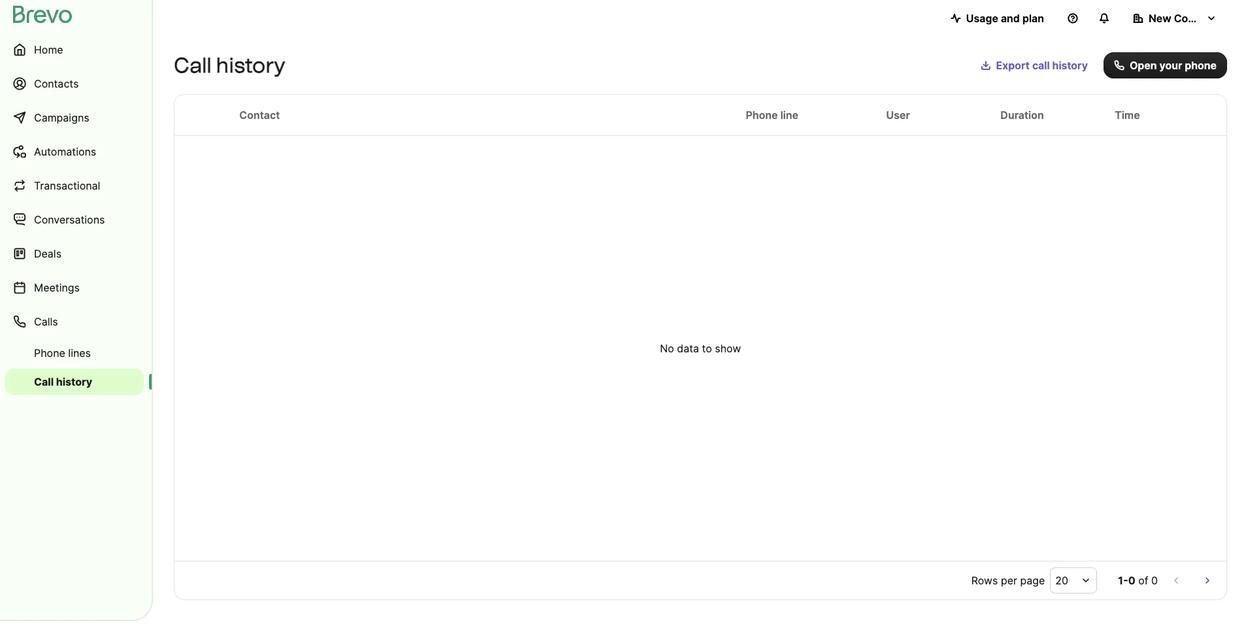 Task type: describe. For each thing, give the bounding box(es) containing it.
deals link
[[5, 238, 144, 269]]

data
[[677, 342, 699, 355]]

deals
[[34, 247, 61, 260]]

contacts link
[[5, 68, 144, 99]]

rows per page
[[972, 574, 1045, 587]]

line
[[781, 109, 799, 122]]

no
[[660, 342, 674, 355]]

1 horizontal spatial call history
[[174, 53, 285, 78]]

meetings
[[34, 281, 80, 294]]

20 button
[[1050, 568, 1097, 594]]

1-
[[1118, 574, 1128, 587]]

call history link
[[5, 369, 144, 395]]

time
[[1115, 109, 1140, 122]]

no data to show
[[660, 342, 741, 355]]

1 0 from the left
[[1128, 574, 1136, 587]]

phone lines link
[[5, 340, 144, 366]]

new company
[[1149, 12, 1222, 25]]

calls link
[[5, 306, 144, 337]]

lines
[[68, 347, 91, 360]]

meetings link
[[5, 272, 144, 303]]

call inside 'link'
[[34, 375, 54, 388]]

open
[[1130, 59, 1157, 72]]

contacts
[[34, 77, 79, 90]]

new
[[1149, 12, 1172, 25]]

home link
[[5, 34, 144, 65]]

20
[[1056, 574, 1069, 587]]

automations
[[34, 145, 96, 158]]

export
[[996, 59, 1030, 72]]

duration
[[1001, 109, 1044, 122]]

usage and plan
[[966, 12, 1044, 25]]

to
[[702, 342, 712, 355]]

export call history
[[996, 59, 1088, 72]]

conversations link
[[5, 204, 144, 235]]

0 vertical spatial call
[[174, 53, 211, 78]]

usage and plan button
[[940, 5, 1055, 31]]

contact
[[239, 109, 280, 122]]

open your phone button
[[1104, 52, 1227, 78]]

calls
[[34, 315, 58, 328]]



Task type: vqa. For each thing, say whether or not it's contained in the screenshot.
leftmost Phone
yes



Task type: locate. For each thing, give the bounding box(es) containing it.
rows
[[972, 574, 998, 587]]

0 horizontal spatial phone
[[34, 347, 65, 360]]

home
[[34, 43, 63, 56]]

0 right of
[[1152, 574, 1158, 587]]

phone for phone lines
[[34, 347, 65, 360]]

per
[[1001, 574, 1017, 587]]

user
[[886, 109, 910, 122]]

page
[[1020, 574, 1045, 587]]

1-0 of 0
[[1118, 574, 1158, 587]]

2 0 from the left
[[1152, 574, 1158, 587]]

history inside button
[[1053, 59, 1088, 72]]

your
[[1160, 59, 1182, 72]]

1 vertical spatial call
[[34, 375, 54, 388]]

phone left lines
[[34, 347, 65, 360]]

phone lines
[[34, 347, 91, 360]]

history
[[216, 53, 285, 78], [1053, 59, 1088, 72], [56, 375, 92, 388]]

0
[[1128, 574, 1136, 587], [1152, 574, 1158, 587]]

new company button
[[1123, 5, 1227, 31]]

0 horizontal spatial history
[[56, 375, 92, 388]]

1 vertical spatial call history
[[34, 375, 92, 388]]

phone left line
[[746, 109, 778, 122]]

call history inside 'link'
[[34, 375, 92, 388]]

transactional
[[34, 179, 100, 192]]

call
[[1032, 59, 1050, 72]]

0 horizontal spatial call history
[[34, 375, 92, 388]]

phone line
[[746, 109, 799, 122]]

phone for phone line
[[746, 109, 778, 122]]

2 horizontal spatial history
[[1053, 59, 1088, 72]]

0 vertical spatial phone
[[746, 109, 778, 122]]

0 horizontal spatial 0
[[1128, 574, 1136, 587]]

open your phone
[[1130, 59, 1217, 72]]

conversations
[[34, 213, 105, 226]]

phone
[[746, 109, 778, 122], [34, 347, 65, 360]]

history up contact
[[216, 53, 285, 78]]

1 horizontal spatial call
[[174, 53, 211, 78]]

of
[[1139, 574, 1149, 587]]

campaigns
[[34, 111, 89, 124]]

plan
[[1023, 12, 1044, 25]]

history inside 'link'
[[56, 375, 92, 388]]

call history up contact
[[174, 53, 285, 78]]

transactional link
[[5, 170, 144, 201]]

1 horizontal spatial history
[[216, 53, 285, 78]]

call history down 'phone lines'
[[34, 375, 92, 388]]

0 horizontal spatial call
[[34, 375, 54, 388]]

history right call at right top
[[1053, 59, 1088, 72]]

1 horizontal spatial 0
[[1152, 574, 1158, 587]]

call history
[[174, 53, 285, 78], [34, 375, 92, 388]]

history down phone lines link
[[56, 375, 92, 388]]

usage
[[966, 12, 998, 25]]

automations link
[[5, 136, 144, 167]]

call
[[174, 53, 211, 78], [34, 375, 54, 388]]

export call history button
[[970, 52, 1099, 78]]

campaigns link
[[5, 102, 144, 133]]

show
[[715, 342, 741, 355]]

and
[[1001, 12, 1020, 25]]

company
[[1174, 12, 1222, 25]]

1 vertical spatial phone
[[34, 347, 65, 360]]

0 left of
[[1128, 574, 1136, 587]]

0 vertical spatial call history
[[174, 53, 285, 78]]

phone
[[1185, 59, 1217, 72]]

1 horizontal spatial phone
[[746, 109, 778, 122]]



